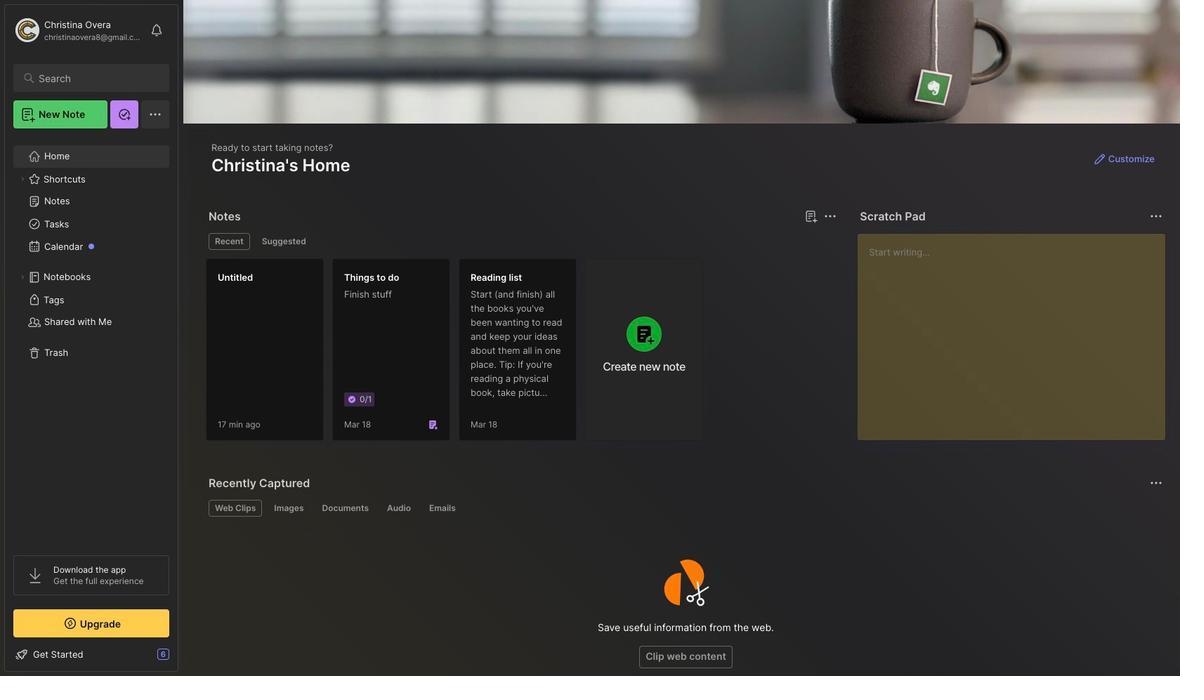 Task type: locate. For each thing, give the bounding box(es) containing it.
More actions field
[[821, 207, 841, 226], [1147, 207, 1167, 226], [1147, 474, 1167, 493]]

0 vertical spatial tab list
[[209, 233, 835, 250]]

tree
[[5, 137, 178, 543]]

tree inside main element
[[5, 137, 178, 543]]

click to collapse image
[[177, 651, 188, 668]]

row group
[[206, 259, 712, 450]]

main element
[[0, 0, 183, 677]]

expand notebooks image
[[18, 273, 27, 282]]

1 vertical spatial tab list
[[209, 500, 1161, 517]]

tab
[[209, 233, 250, 250], [256, 233, 313, 250], [209, 500, 262, 517], [268, 500, 310, 517], [316, 500, 375, 517], [381, 500, 417, 517], [423, 500, 462, 517]]

more actions image
[[823, 208, 839, 225], [1148, 208, 1165, 225]]

0 horizontal spatial more actions image
[[823, 208, 839, 225]]

1 horizontal spatial more actions image
[[1148, 208, 1165, 225]]

Help and Learning task checklist field
[[5, 644, 178, 666]]

None search field
[[39, 70, 157, 86]]

Start writing… text field
[[870, 234, 1165, 429]]

tab list
[[209, 233, 835, 250], [209, 500, 1161, 517]]



Task type: describe. For each thing, give the bounding box(es) containing it.
more actions image
[[1148, 475, 1165, 492]]

Search text field
[[39, 72, 157, 85]]

2 tab list from the top
[[209, 500, 1161, 517]]

Account field
[[13, 16, 143, 44]]

none search field inside main element
[[39, 70, 157, 86]]

1 tab list from the top
[[209, 233, 835, 250]]

2 more actions image from the left
[[1148, 208, 1165, 225]]

1 more actions image from the left
[[823, 208, 839, 225]]



Task type: vqa. For each thing, say whether or not it's contained in the screenshot.
tree inside Main 'element'
yes



